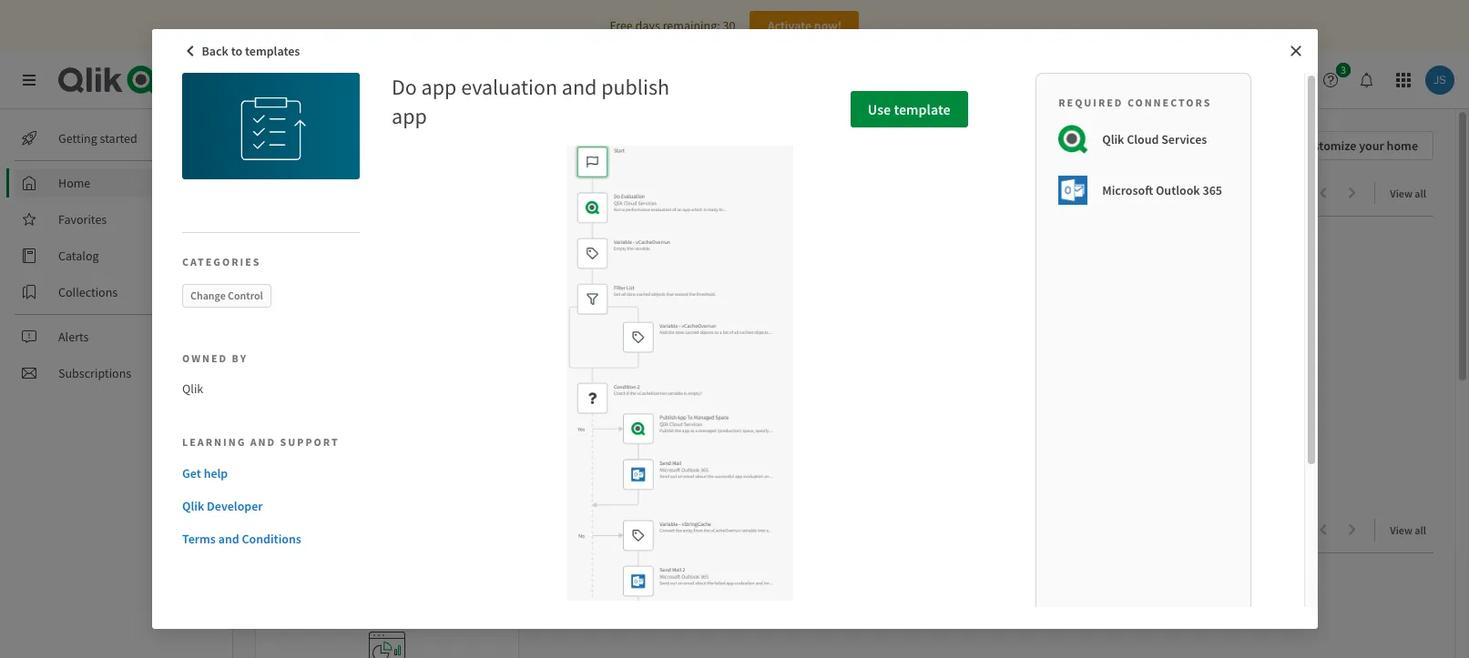 Task type: locate. For each thing, give the bounding box(es) containing it.
app down do
[[392, 102, 427, 130]]

to inside home "main content"
[[355, 182, 372, 205]]

microsoft outlook 365 logo image
[[1059, 176, 1088, 205]]

cloud
[[1127, 131, 1159, 148]]

30
[[723, 17, 735, 34]]

home link
[[15, 169, 219, 198]]

back
[[202, 43, 228, 59]]

app
[[421, 73, 457, 101], [392, 102, 427, 130]]

1 vertical spatial view all
[[1390, 524, 1426, 537]]

terms and conditions link
[[182, 530, 352, 548]]

1 vertical spatial and
[[250, 435, 276, 449]]

2 vertical spatial qlik
[[182, 498, 204, 514]]

1 vertical spatial app
[[392, 102, 427, 130]]

use template button
[[851, 91, 968, 128]]

analytics inside home "main content"
[[281, 182, 352, 205]]

categories
[[182, 255, 261, 269]]

0 vertical spatial and
[[562, 73, 597, 101]]

1 view all link from the top
[[1390, 181, 1434, 204]]

to left explore
[[355, 182, 372, 205]]

analytics right move collection icon
[[281, 182, 352, 205]]

1 vertical spatial view
[[1390, 524, 1413, 537]]

and up get help link
[[250, 435, 276, 449]]

0 vertical spatial all
[[1415, 187, 1426, 200]]

2 all from the top
[[1415, 524, 1426, 537]]

updated
[[287, 427, 326, 440]]

microsoft
[[1102, 182, 1153, 199]]

updated 10 minutes ago
[[287, 427, 398, 440]]

your
[[1359, 138, 1384, 154]]

0 horizontal spatial home
[[58, 175, 90, 191]]

2 vertical spatial and
[[218, 531, 239, 547]]

analytics to explore
[[281, 182, 434, 205]]

0 vertical spatial view all link
[[1390, 181, 1434, 204]]

and for conditions
[[218, 531, 239, 547]]

customize your home
[[1300, 138, 1418, 154]]

to right back
[[231, 43, 242, 59]]

app right do
[[421, 73, 457, 101]]

to for explore
[[355, 182, 372, 205]]

by
[[232, 352, 248, 365]]

1 view all from the top
[[1390, 187, 1426, 200]]

1 horizontal spatial home
[[255, 131, 311, 159]]

recently
[[281, 519, 348, 542]]

0 horizontal spatial and
[[218, 531, 239, 547]]

services
[[252, 68, 315, 91], [1161, 131, 1207, 148]]

qlik
[[1102, 131, 1124, 148], [182, 381, 203, 397], [182, 498, 204, 514]]

to
[[231, 43, 242, 59], [355, 182, 372, 205]]

0 vertical spatial view all
[[1390, 187, 1426, 200]]

insight
[[1128, 72, 1166, 88]]

1 vertical spatial analytics
[[281, 182, 352, 205]]

started
[[100, 130, 137, 147]]

qlik for qlik
[[182, 381, 203, 397]]

analytics for analytics services
[[179, 68, 248, 91]]

analytics down back
[[179, 68, 248, 91]]

jacob simon element
[[267, 425, 283, 442]]

0 vertical spatial qlik
[[1102, 131, 1124, 148]]

and right terms
[[218, 531, 239, 547]]

services down "templates"
[[252, 68, 315, 91]]

and for support
[[250, 435, 276, 449]]

updated 10 minutes ago link
[[256, 231, 518, 454]]

home
[[255, 131, 311, 159], [58, 175, 90, 191]]

terms and conditions
[[182, 531, 301, 547]]

all for recently used
[[1415, 524, 1426, 537]]

1 horizontal spatial to
[[355, 182, 372, 205]]

template
[[894, 100, 950, 118]]

1 horizontal spatial analytics
[[281, 182, 352, 205]]

view
[[1390, 187, 1413, 200], [1390, 524, 1413, 537]]

and inside do app evaluation and publish app
[[562, 73, 597, 101]]

qlik inside qlik developer link
[[182, 498, 204, 514]]

view all link
[[1390, 181, 1434, 204], [1390, 518, 1434, 541]]

2 view from the top
[[1390, 524, 1413, 537]]

change control
[[190, 289, 263, 302]]

getting started link
[[15, 124, 219, 153]]

qlik developer link
[[182, 497, 352, 515]]

evaluation
[[461, 73, 557, 101]]

and left publish at the left of the page
[[562, 73, 597, 101]]

0 horizontal spatial analytics
[[179, 68, 248, 91]]

qlik cloud services logo image
[[1059, 125, 1088, 154]]

1 vertical spatial to
[[355, 182, 372, 205]]

analytics services
[[179, 68, 315, 91]]

analytics services element
[[179, 68, 315, 91]]

support
[[280, 435, 339, 449]]

templates
[[245, 43, 300, 59]]

0 vertical spatial analytics
[[179, 68, 248, 91]]

qlik left cloud
[[1102, 131, 1124, 148]]

catalog
[[58, 248, 99, 264]]

subscriptions link
[[15, 359, 219, 388]]

1 horizontal spatial services
[[1161, 131, 1207, 148]]

view all
[[1390, 187, 1426, 200], [1390, 524, 1426, 537]]

collections
[[58, 284, 118, 301]]

ask insight advisor button
[[1076, 66, 1218, 95]]

home up move collection icon
[[255, 131, 311, 159]]

home up favorites
[[58, 175, 90, 191]]

0 vertical spatial to
[[231, 43, 242, 59]]

view for analytics to explore
[[1390, 187, 1413, 200]]

1 vertical spatial all
[[1415, 524, 1426, 537]]

home
[[1387, 138, 1418, 154]]

ask insight advisor
[[1106, 72, 1210, 88]]

activate now!
[[767, 17, 842, 34]]

0 vertical spatial view
[[1390, 187, 1413, 200]]

2 view all link from the top
[[1390, 518, 1434, 541]]

2 horizontal spatial and
[[562, 73, 597, 101]]

analytics
[[179, 68, 248, 91], [281, 182, 352, 205]]

publish
[[601, 73, 669, 101]]

1 all from the top
[[1415, 187, 1426, 200]]

view all for recently used
[[1390, 524, 1426, 537]]

qlik down owned
[[182, 381, 203, 397]]

1 view from the top
[[1390, 187, 1413, 200]]

1 horizontal spatial and
[[250, 435, 276, 449]]

navigation pane element
[[0, 117, 232, 395]]

free days remaining: 30
[[610, 17, 735, 34]]

services down connectors
[[1161, 131, 1207, 148]]

qlik down get
[[182, 498, 204, 514]]

1 vertical spatial qlik
[[182, 381, 203, 397]]

0 horizontal spatial to
[[231, 43, 242, 59]]

recently used
[[281, 519, 389, 542]]

owned
[[182, 352, 228, 365]]

10
[[329, 427, 340, 440]]

to inside button
[[231, 43, 242, 59]]

and
[[562, 73, 597, 101], [250, 435, 276, 449], [218, 531, 239, 547]]

1 vertical spatial view all link
[[1390, 518, 1434, 541]]

collections link
[[15, 278, 219, 307]]

0 vertical spatial home
[[255, 131, 311, 159]]

1 vertical spatial home
[[58, 175, 90, 191]]

2 view all from the top
[[1390, 524, 1426, 537]]

0 horizontal spatial services
[[252, 68, 315, 91]]



Task type: describe. For each thing, give the bounding box(es) containing it.
activate
[[767, 17, 812, 34]]

ago
[[381, 427, 398, 440]]

developer
[[207, 498, 263, 514]]

back to templates
[[202, 43, 300, 59]]

getting started
[[58, 130, 137, 147]]

catalog link
[[15, 241, 219, 271]]

alerts link
[[15, 322, 219, 352]]

use
[[868, 100, 891, 118]]

use template
[[868, 100, 950, 118]]

customize your home button
[[1266, 131, 1434, 160]]

view for recently used
[[1390, 524, 1413, 537]]

outlook
[[1156, 182, 1200, 199]]

qlik for qlik cloud services
[[1102, 131, 1124, 148]]

favorites
[[58, 211, 107, 228]]

to for templates
[[231, 43, 242, 59]]

owned by
[[182, 352, 248, 365]]

ask
[[1106, 72, 1125, 88]]

analytics to explore link
[[281, 182, 442, 205]]

activate now! link
[[750, 11, 859, 40]]

close image
[[1288, 44, 1303, 58]]

home inside navigation pane element
[[58, 175, 90, 191]]

1 vertical spatial services
[[1161, 131, 1207, 148]]

get help link
[[182, 464, 352, 482]]

customize
[[1300, 138, 1357, 154]]

Search text field
[[775, 65, 1065, 95]]

favorites link
[[15, 205, 219, 234]]

conditions
[[242, 531, 301, 547]]

now!
[[814, 17, 842, 34]]

close sidebar menu image
[[22, 73, 36, 87]]

learning
[[182, 435, 246, 449]]

get help
[[182, 465, 228, 481]]

days
[[635, 17, 660, 34]]

0 vertical spatial services
[[252, 68, 315, 91]]

365
[[1203, 182, 1222, 199]]

move collection image
[[255, 521, 273, 539]]

view all for analytics to explore
[[1390, 187, 1426, 200]]

move collection image
[[255, 184, 273, 202]]

advisor
[[1169, 72, 1210, 88]]

do
[[392, 73, 417, 101]]

free
[[610, 17, 633, 34]]

back to templates button
[[178, 36, 309, 66]]

terms
[[182, 531, 216, 547]]

getting
[[58, 130, 97, 147]]

home inside "main content"
[[255, 131, 311, 159]]

recently used link
[[281, 519, 397, 542]]

do app evaluation and publish app
[[392, 73, 669, 130]]

remaining:
[[663, 17, 720, 34]]

jacob simon image
[[267, 425, 283, 442]]

minutes
[[342, 427, 379, 440]]

alerts
[[58, 329, 89, 345]]

get
[[182, 465, 201, 481]]

qlik cloud services
[[1102, 131, 1207, 148]]

home main content
[[226, 109, 1469, 659]]

view all link for recently used
[[1390, 518, 1434, 541]]

do app evaluation and publish app image
[[182, 73, 360, 179]]

view all link for analytics to explore
[[1390, 181, 1434, 204]]

used
[[352, 519, 389, 542]]

required
[[1059, 96, 1123, 109]]

subscriptions
[[58, 365, 131, 382]]

0 vertical spatial app
[[421, 73, 457, 101]]

microsoft outlook 365
[[1102, 182, 1222, 199]]

control
[[228, 289, 263, 302]]

required connectors
[[1059, 96, 1212, 109]]

change
[[190, 289, 226, 302]]

analytics for analytics to explore
[[281, 182, 352, 205]]

connectors
[[1127, 96, 1212, 109]]

explore
[[375, 182, 434, 205]]

help
[[204, 465, 228, 481]]

qlik for qlik developer
[[182, 498, 204, 514]]

all for analytics to explore
[[1415, 187, 1426, 200]]

learning and support
[[182, 435, 339, 449]]

qlik developer
[[182, 498, 263, 514]]



Task type: vqa. For each thing, say whether or not it's contained in the screenshot.
Switch view group
no



